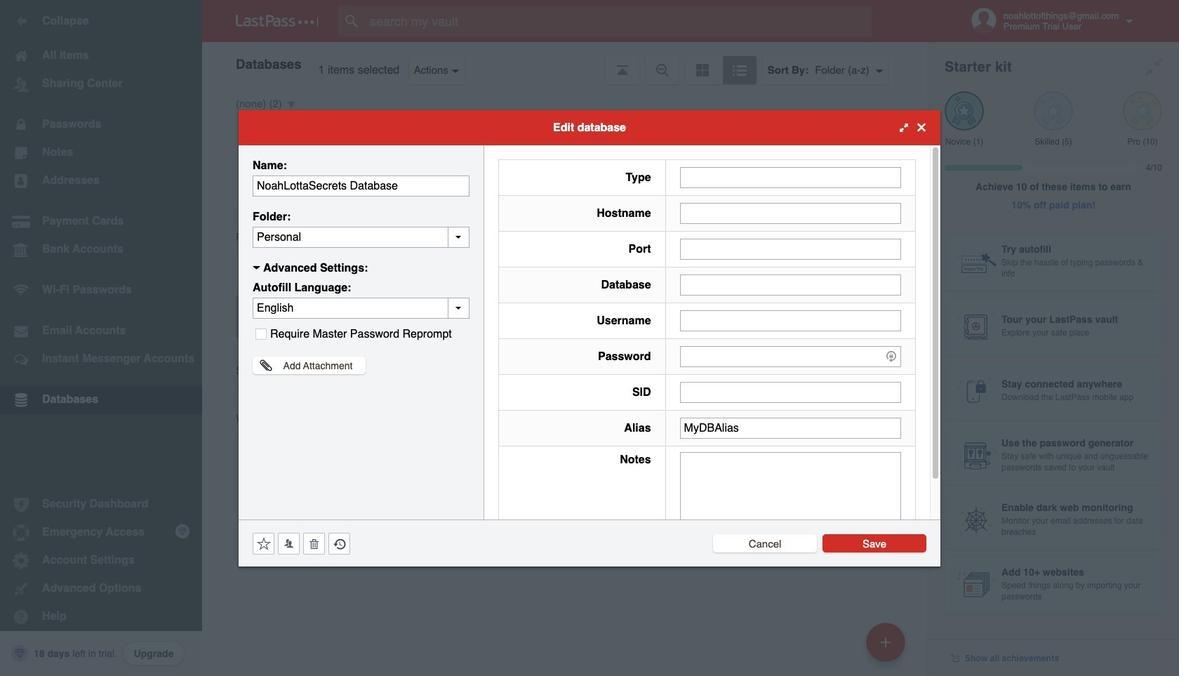 Task type: vqa. For each thing, say whether or not it's contained in the screenshot.
Main navigation navigation
yes



Task type: describe. For each thing, give the bounding box(es) containing it.
new item image
[[881, 637, 891, 647]]

search my vault text field
[[338, 6, 899, 37]]

Search search field
[[338, 6, 899, 37]]

lastpass image
[[236, 15, 319, 27]]



Task type: locate. For each thing, give the bounding box(es) containing it.
dialog
[[239, 110, 941, 566]]

new item navigation
[[862, 619, 914, 676]]

None text field
[[680, 167, 902, 188], [680, 203, 902, 224], [253, 226, 470, 247], [680, 238, 902, 259], [680, 274, 902, 295], [680, 382, 902, 403], [680, 417, 902, 438], [680, 167, 902, 188], [680, 203, 902, 224], [253, 226, 470, 247], [680, 238, 902, 259], [680, 274, 902, 295], [680, 382, 902, 403], [680, 417, 902, 438]]

vault options navigation
[[202, 42, 928, 84]]

None password field
[[680, 346, 902, 367]]

None text field
[[253, 175, 470, 196], [680, 310, 902, 331], [680, 452, 902, 539], [253, 175, 470, 196], [680, 310, 902, 331], [680, 452, 902, 539]]

main navigation navigation
[[0, 0, 202, 676]]



